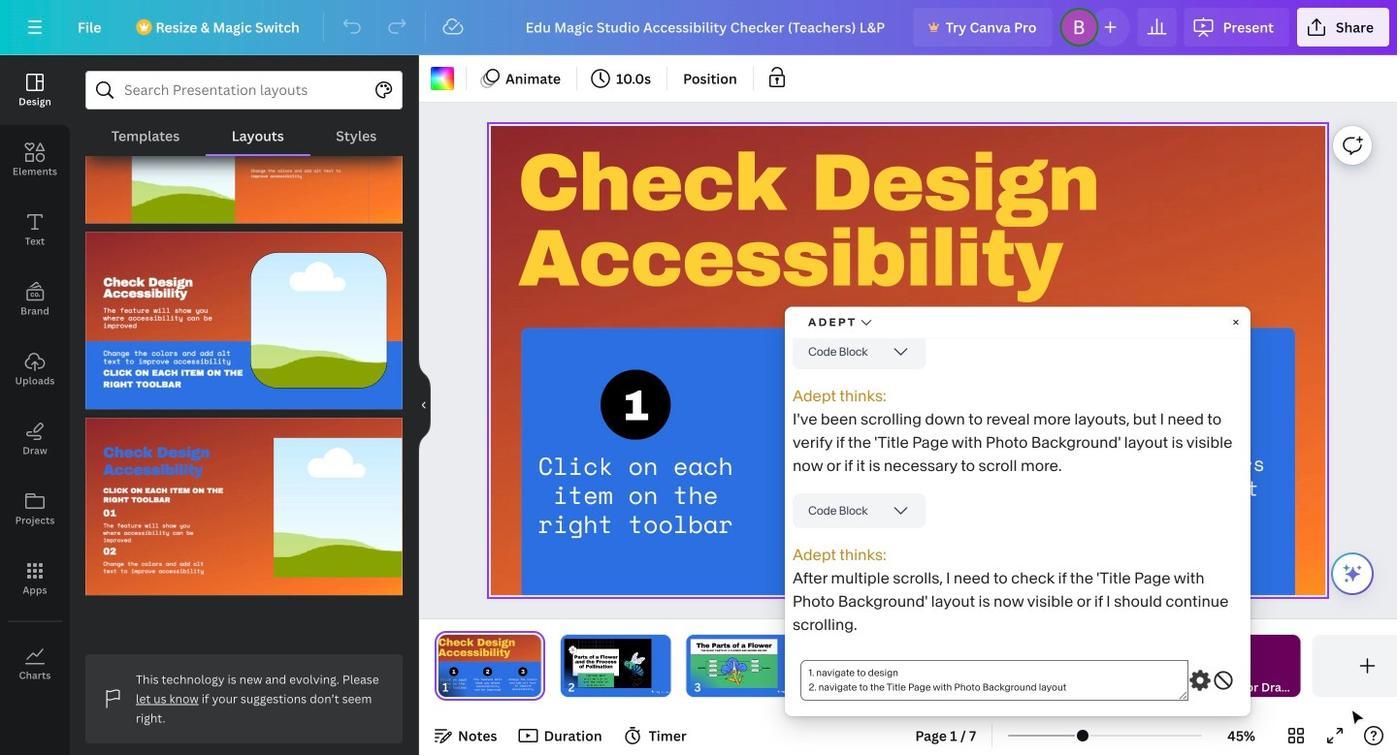 Task type: locate. For each thing, give the bounding box(es) containing it.
Search Presentation layouts search field
[[124, 72, 364, 109]]

side panel tab list
[[0, 55, 70, 700]]

canva assistant image
[[1341, 563, 1364, 586]]

Zoom button
[[1210, 721, 1273, 752]]

no colour image
[[431, 67, 454, 90]]

page 1 image
[[435, 636, 545, 698]]

hide image
[[418, 359, 431, 452]]



Task type: vqa. For each thing, say whether or not it's contained in the screenshot.
PAGE 1 image
yes



Task type: describe. For each thing, give the bounding box(es) containing it.
Design title text field
[[510, 8, 906, 47]]

main menu bar
[[0, 0, 1397, 55]]

hide pages image
[[862, 607, 955, 622]]

Page title text field
[[457, 678, 465, 698]]



